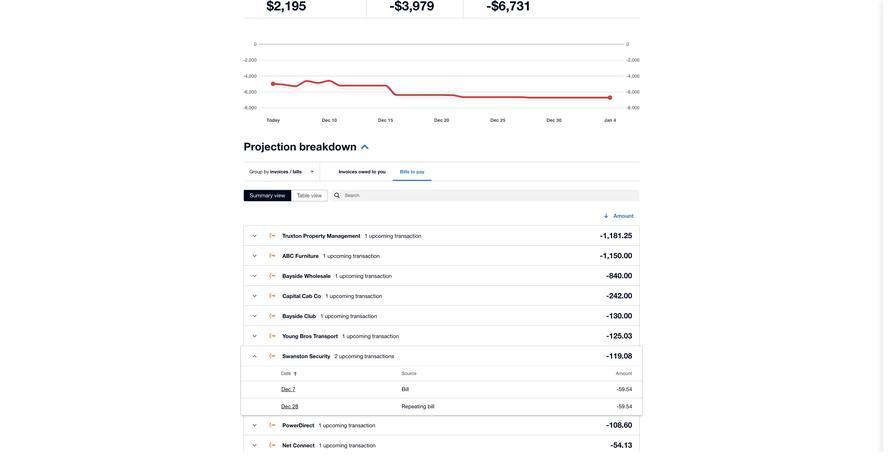 Task type: locate. For each thing, give the bounding box(es) containing it.
2 to from the left
[[411, 169, 415, 175]]

transaction
[[395, 233, 422, 239], [353, 253, 380, 259], [365, 273, 392, 279], [355, 293, 382, 299], [350, 313, 377, 319], [372, 333, 399, 339], [349, 422, 375, 429], [349, 443, 376, 449]]

- for connect
[[610, 441, 614, 450]]

59.54 up 108.60
[[619, 404, 632, 410]]

upcoming for -130.00
[[325, 313, 349, 319]]

54.13
[[614, 441, 632, 450]]

connect
[[293, 442, 315, 449]]

4 toggle image from the top
[[247, 418, 262, 433]]

1 right connect
[[319, 443, 322, 449]]

abc furniture
[[282, 253, 319, 259]]

date button
[[277, 367, 397, 381]]

-59.54 for bill
[[617, 386, 632, 393]]

1 upcoming transaction
[[365, 233, 422, 239], [323, 253, 380, 259], [335, 273, 392, 279], [326, 293, 382, 299], [320, 313, 377, 319], [342, 333, 399, 339], [319, 422, 375, 429], [319, 443, 376, 449]]

0 horizontal spatial view
[[274, 193, 285, 199]]

toggle image for -54.13
[[247, 438, 262, 452]]

summary
[[250, 193, 273, 199]]

invoices owed to you button
[[332, 162, 393, 181]]

1 right management
[[365, 233, 368, 239]]

1 vertical spatial 59.54
[[619, 404, 632, 410]]

-840.00
[[606, 271, 632, 280]]

5 toggle image from the top
[[247, 438, 262, 452]]

transaction for -130.00
[[350, 313, 377, 319]]

you
[[378, 169, 386, 175]]

1 upcoming transaction for -242.00
[[326, 293, 382, 299]]

amount
[[614, 213, 634, 219], [616, 371, 632, 376]]

1 vertical spatial amount
[[616, 371, 632, 376]]

1 for -242.00
[[326, 293, 329, 299]]

net
[[282, 442, 291, 449]]

to left you
[[372, 169, 376, 175]]

view
[[274, 193, 285, 199], [311, 193, 322, 199]]

toggle image for -119.08
[[247, 349, 262, 364]]

table view
[[297, 193, 322, 199]]

1,150.00
[[603, 251, 632, 260]]

1 59.54 from the top
[[619, 386, 632, 393]]

upcoming for -108.60
[[323, 422, 347, 429]]

bills
[[293, 169, 302, 174]]

bills to pay
[[400, 169, 425, 175]]

upcoming for -1,181.25
[[369, 233, 393, 239]]

bayside up capital
[[282, 273, 303, 279]]

2
[[335, 353, 338, 359]]

dec inside 'link'
[[281, 386, 291, 393]]

4 toggle image from the top
[[247, 329, 262, 343]]

- for cab
[[606, 292, 609, 301]]

abc
[[282, 253, 294, 259]]

1 right wholesale
[[335, 273, 338, 279]]

0 vertical spatial bayside
[[282, 273, 303, 279]]

2 upcoming transactions
[[335, 353, 394, 359]]

1 vertical spatial -59.54
[[617, 404, 632, 410]]

amount button
[[598, 209, 640, 223]]

amount down 119.08
[[616, 371, 632, 376]]

1 horizontal spatial to
[[411, 169, 415, 175]]

projection
[[244, 140, 296, 153]]

view for summary view
[[274, 193, 285, 199]]

swanston
[[282, 353, 308, 359]]

- for club
[[606, 312, 609, 321]]

view right 'summary'
[[274, 193, 285, 199]]

to inside button
[[411, 169, 415, 175]]

1 -59.54 from the top
[[617, 386, 632, 393]]

-59.54
[[617, 386, 632, 393], [617, 404, 632, 410]]

amount up 1,181.25
[[614, 213, 634, 219]]

amount inside amount button
[[616, 371, 632, 376]]

club
[[304, 313, 316, 319]]

repeating
[[402, 404, 426, 410]]

1 for -125.03
[[342, 333, 345, 339]]

view right table on the top
[[311, 193, 322, 199]]

breakdown
[[299, 140, 357, 153]]

bayside left "club"
[[282, 313, 303, 319]]

28
[[292, 404, 298, 410]]

bros
[[300, 333, 312, 339]]

119.08
[[609, 352, 632, 361]]

bayside wholesale
[[282, 273, 331, 279]]

2 -59.54 from the top
[[617, 404, 632, 410]]

1 upcoming transaction for -108.60
[[319, 422, 375, 429]]

1 toggle image from the top
[[247, 229, 262, 243]]

2 59.54 from the top
[[619, 404, 632, 410]]

1 right transport
[[342, 333, 345, 339]]

1 for -1,150.00
[[323, 253, 326, 259]]

2 toggle image from the top
[[247, 309, 262, 323]]

- for furniture
[[600, 251, 603, 260]]

projection breakdown
[[244, 140, 357, 153]]

dec left 7
[[281, 386, 291, 393]]

130.00
[[609, 312, 632, 321]]

59.54
[[619, 386, 632, 393], [619, 404, 632, 410]]

59.54 down amount button
[[619, 386, 632, 393]]

0 vertical spatial amount
[[614, 213, 634, 219]]

3 toggle image from the top
[[247, 349, 262, 364]]

2 bayside from the top
[[282, 313, 303, 319]]

1 right "club"
[[320, 313, 323, 319]]

source button
[[397, 367, 558, 381]]

- for wholesale
[[606, 271, 609, 280]]

dec left 28
[[281, 404, 291, 410]]

-59.54 down amount button
[[617, 386, 632, 393]]

young
[[282, 333, 298, 339]]

1 toggle image from the top
[[247, 269, 262, 283]]

bayside for -840.00
[[282, 273, 303, 279]]

bills to pay button
[[393, 162, 432, 181]]

to
[[372, 169, 376, 175], [411, 169, 415, 175]]

1
[[365, 233, 368, 239], [323, 253, 326, 259], [335, 273, 338, 279], [326, 293, 329, 299], [320, 313, 323, 319], [342, 333, 345, 339], [319, 422, 322, 429], [319, 443, 322, 449]]

dec for dec 7
[[281, 386, 291, 393]]

-119.08
[[606, 352, 632, 361]]

toggle image for -125.03
[[247, 329, 262, 343]]

upcoming for -1,150.00
[[328, 253, 352, 259]]

2 toggle image from the top
[[247, 249, 262, 263]]

pay
[[417, 169, 425, 175]]

1 right co at the left
[[326, 293, 329, 299]]

-
[[600, 231, 603, 240], [600, 251, 603, 260], [606, 271, 609, 280], [606, 292, 609, 301], [606, 312, 609, 321], [606, 332, 609, 341], [606, 352, 609, 361], [617, 386, 619, 393], [617, 404, 619, 410], [606, 421, 609, 430], [610, 441, 614, 450]]

1 right powerdirect
[[319, 422, 322, 429]]

to left pay
[[411, 169, 415, 175]]

-108.60
[[606, 421, 632, 430]]

upcoming
[[369, 233, 393, 239], [328, 253, 352, 259], [340, 273, 364, 279], [330, 293, 354, 299], [325, 313, 349, 319], [347, 333, 371, 339], [339, 353, 363, 359], [323, 422, 347, 429], [323, 443, 347, 449]]

toggle image
[[247, 269, 262, 283], [247, 309, 262, 323], [247, 349, 262, 364], [247, 418, 262, 433], [247, 438, 262, 452]]

toggle image for -1,150.00
[[247, 249, 262, 263]]

view for table view
[[311, 193, 322, 199]]

toggle image
[[247, 229, 262, 243], [247, 249, 262, 263], [247, 289, 262, 303], [247, 329, 262, 343]]

0 vertical spatial -59.54
[[617, 386, 632, 393]]

3 toggle image from the top
[[247, 289, 262, 303]]

0 vertical spatial 59.54
[[619, 386, 632, 393]]

1 view from the left
[[274, 193, 285, 199]]

truxton property management
[[282, 232, 360, 239]]

bayside
[[282, 273, 303, 279], [282, 313, 303, 319]]

upcoming for -54.13
[[323, 443, 347, 449]]

source
[[402, 371, 417, 376]]

1 right the furniture
[[323, 253, 326, 259]]

invoices owed to you
[[339, 169, 386, 175]]

table
[[297, 193, 310, 199]]

1 for -130.00
[[320, 313, 323, 319]]

1 bayside from the top
[[282, 273, 303, 279]]

2 view from the left
[[311, 193, 322, 199]]

1 vertical spatial bayside
[[282, 313, 303, 319]]

upcoming for -840.00
[[340, 273, 364, 279]]

summary view
[[250, 193, 285, 199]]

1 vertical spatial dec
[[281, 404, 291, 410]]

0 horizontal spatial to
[[372, 169, 376, 175]]

truxton
[[282, 232, 302, 239]]

125.03
[[609, 332, 632, 341]]

dec
[[281, 386, 291, 393], [281, 404, 291, 410]]

transaction for -108.60
[[349, 422, 375, 429]]

0 vertical spatial dec
[[281, 386, 291, 393]]

1 to from the left
[[372, 169, 376, 175]]

-1,150.00
[[600, 251, 632, 260]]

group by invoices / bills
[[250, 169, 302, 174]]

-59.54 up 108.60
[[617, 404, 632, 410]]

1 horizontal spatial view
[[311, 193, 322, 199]]



Task type: vqa. For each thing, say whether or not it's contained in the screenshot.
-242.00's 1 upcoming transaction
yes



Task type: describe. For each thing, give the bounding box(es) containing it.
transaction for -1,150.00
[[353, 253, 380, 259]]

toggle image for -840.00
[[247, 269, 262, 283]]

1 upcoming transaction for -125.03
[[342, 333, 399, 339]]

-125.03
[[606, 332, 632, 341]]

wholesale
[[304, 273, 331, 279]]

-1,181.25
[[600, 231, 632, 240]]

capital cab co
[[282, 293, 321, 299]]

transaction for -54.13
[[349, 443, 376, 449]]

invoices
[[270, 169, 289, 174]]

bills
[[400, 169, 409, 175]]

dec 28 link
[[281, 403, 298, 411]]

59.54 for bill
[[619, 386, 632, 393]]

list of upcoming transactions for this contact or account within the selected timeframe element
[[241, 367, 642, 415]]

by
[[264, 169, 269, 174]]

to inside button
[[372, 169, 376, 175]]

1 upcoming transaction for -1,181.25
[[365, 233, 422, 239]]

projection breakdown view option group
[[244, 190, 328, 201]]

transaction for -1,181.25
[[395, 233, 422, 239]]

transaction for -242.00
[[355, 293, 382, 299]]

repeating bill
[[402, 404, 435, 410]]

security
[[309, 353, 330, 359]]

1 upcoming transaction for -1,150.00
[[323, 253, 380, 259]]

furniture
[[295, 253, 319, 259]]

dec for dec 28
[[281, 404, 291, 410]]

bayside for -130.00
[[282, 313, 303, 319]]

toggle image for -242.00
[[247, 289, 262, 303]]

transaction for -840.00
[[365, 273, 392, 279]]

/
[[290, 169, 292, 174]]

capital
[[282, 293, 301, 299]]

Search for a document search field
[[345, 190, 640, 202]]

toggle image for -1,181.25
[[247, 229, 262, 243]]

108.60
[[609, 421, 632, 430]]

59.54 for repeating bill
[[619, 404, 632, 410]]

toggle image for -130.00
[[247, 309, 262, 323]]

toggle image for -108.60
[[247, 418, 262, 433]]

1 for -108.60
[[319, 422, 322, 429]]

840.00
[[609, 271, 632, 280]]

dec 7
[[281, 386, 296, 393]]

net connect
[[282, 442, 315, 449]]

group
[[250, 169, 263, 174]]

1 upcoming transaction for -840.00
[[335, 273, 392, 279]]

- for property
[[600, 231, 603, 240]]

projection breakdown button
[[244, 140, 369, 158]]

transactions
[[365, 353, 394, 359]]

upcoming for -242.00
[[330, 293, 354, 299]]

-59.54 for repeating bill
[[617, 404, 632, 410]]

-54.13
[[610, 441, 632, 450]]

young bros transport
[[282, 333, 338, 339]]

dec 28
[[281, 404, 298, 410]]

- for bros
[[606, 332, 609, 341]]

owed
[[358, 169, 371, 175]]

cab
[[302, 293, 312, 299]]

1,181.25
[[603, 231, 632, 240]]

powerdirect
[[282, 422, 314, 429]]

7
[[293, 386, 296, 393]]

swanston security
[[282, 353, 330, 359]]

242.00
[[609, 292, 632, 301]]

transaction for -125.03
[[372, 333, 399, 339]]

property
[[303, 232, 325, 239]]

bill
[[402, 386, 409, 393]]

amount inside amount popup button
[[614, 213, 634, 219]]

1 for -54.13
[[319, 443, 322, 449]]

bayside club
[[282, 313, 316, 319]]

date
[[281, 371, 291, 376]]

1 for -840.00
[[335, 273, 338, 279]]

upcoming for -119.08
[[339, 353, 363, 359]]

1 for -1,181.25
[[365, 233, 368, 239]]

co
[[314, 293, 321, 299]]

- for security
[[606, 352, 609, 361]]

-130.00
[[606, 312, 632, 321]]

amount button
[[558, 367, 642, 381]]

invoices
[[339, 169, 357, 175]]

bill
[[428, 404, 435, 410]]

transport
[[313, 333, 338, 339]]

-242.00
[[606, 292, 632, 301]]

1 upcoming transaction for -54.13
[[319, 443, 376, 449]]

management
[[327, 232, 360, 239]]

upcoming for -125.03
[[347, 333, 371, 339]]

1 upcoming transaction for -130.00
[[320, 313, 377, 319]]

dec 7 link
[[281, 385, 296, 394]]



